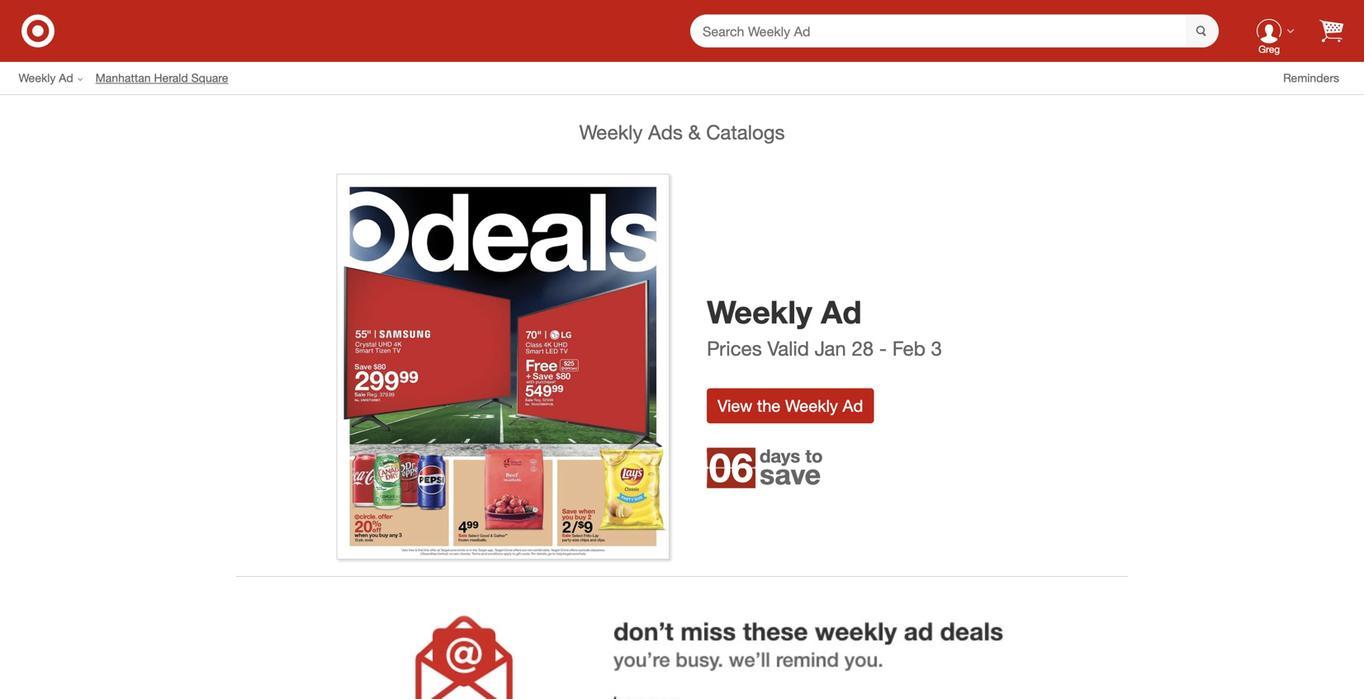 Task type: describe. For each thing, give the bounding box(es) containing it.
weekly inside 'button'
[[785, 396, 838, 416]]

manhattan herald square link
[[96, 70, 241, 86]]

weekly ad prices valid jan 28 - feb 3
[[707, 293, 942, 360]]

manhattan
[[96, 71, 151, 85]]

view your cart on target.com image
[[1320, 19, 1344, 43]]

weekly ads & catalogs
[[579, 120, 785, 144]]

ad inside 'button'
[[843, 396, 864, 416]]

jan
[[815, 337, 847, 360]]

to
[[806, 445, 823, 467]]

3
[[931, 337, 942, 360]]

greg link
[[1244, 5, 1295, 57]]

reminders link
[[1284, 70, 1352, 86]]

save
[[760, 457, 821, 491]]

manhattan herald square
[[96, 71, 228, 85]]

reminders
[[1284, 71, 1340, 85]]

view the weekly ad
[[718, 396, 864, 416]]

ads
[[649, 120, 683, 144]]

square
[[191, 71, 228, 85]]

catalogs
[[707, 120, 785, 144]]

weekly ad link
[[19, 70, 96, 86]]

28
[[852, 337, 874, 360]]

view the weekly ad button
[[707, 388, 874, 424]]

prices
[[707, 337, 762, 360]]

&
[[689, 120, 701, 144]]

ad for weekly ad
[[59, 71, 73, 85]]



Task type: locate. For each thing, give the bounding box(es) containing it.
form
[[691, 14, 1219, 49]]

the
[[757, 396, 781, 416]]

weekly up prices
[[707, 293, 813, 331]]

ad inside the weekly ad prices valid jan 28 - feb 3
[[821, 293, 862, 331]]

days
[[760, 445, 801, 467]]

feb
[[893, 337, 926, 360]]

06 days to
[[709, 443, 823, 492]]

valid
[[768, 337, 810, 360]]

weekly left ads
[[579, 120, 643, 144]]

Search Weekly Ad search field
[[691, 14, 1219, 49]]

weekly down go to target.com icon
[[19, 71, 56, 85]]

weekly
[[19, 71, 56, 85], [579, 120, 643, 144], [707, 293, 813, 331], [785, 396, 838, 416]]

ad up jan
[[821, 293, 862, 331]]

ad for weekly ad prices valid jan 28 - feb 3
[[821, 293, 862, 331]]

weekly for weekly ad prices valid jan 28 - feb 3
[[707, 293, 813, 331]]

weekly right the the
[[785, 396, 838, 416]]

greg
[[1259, 43, 1280, 56]]

ad
[[59, 71, 73, 85], [821, 293, 862, 331], [843, 396, 864, 416]]

don't miss these weekly ad deals. you're busy. we'll remind you. sign up now. image
[[252, 577, 1113, 700]]

06
[[709, 443, 754, 492]]

-
[[880, 337, 887, 360]]

view
[[718, 396, 753, 416]]

weekly for weekly ad
[[19, 71, 56, 85]]

2 vertical spatial ad
[[843, 396, 864, 416]]

0 vertical spatial ad
[[59, 71, 73, 85]]

weekly inside the weekly ad prices valid jan 28 - feb 3
[[707, 293, 813, 331]]

ad left manhattan
[[59, 71, 73, 85]]

go to target.com image
[[21, 14, 55, 48]]

view the weekly ad image
[[337, 174, 670, 560]]

ad down 28
[[843, 396, 864, 416]]

herald
[[154, 71, 188, 85]]

1 vertical spatial ad
[[821, 293, 862, 331]]

weekly for weekly ads & catalogs
[[579, 120, 643, 144]]

weekly ad
[[19, 71, 73, 85]]



Task type: vqa. For each thing, say whether or not it's contained in the screenshot.
bottommost AD
yes



